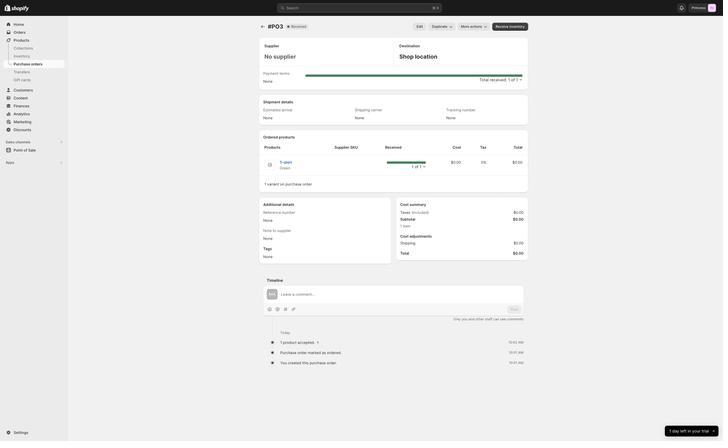 Task type: vqa. For each thing, say whether or not it's contained in the screenshot.
the middle AM
yes



Task type: describe. For each thing, give the bounding box(es) containing it.
0 vertical spatial supplier
[[274, 53, 296, 60]]

ordered.
[[327, 351, 342, 356]]

tracking number
[[447, 108, 476, 112]]

sales channels button
[[3, 139, 65, 146]]

purchase orders
[[14, 62, 43, 66]]

princess image
[[709, 4, 717, 12]]

princess
[[692, 6, 706, 10]]

see
[[501, 318, 506, 322]]

number for reference number
[[282, 211, 296, 215]]

orders
[[31, 62, 43, 66]]

cards
[[21, 78, 31, 82]]

shipment details
[[264, 100, 293, 104]]

purchase for purchase orders
[[14, 62, 30, 66]]

none down 'tags'
[[264, 255, 273, 259]]

sales
[[6, 140, 15, 144]]

shop location
[[400, 53, 438, 60]]

1 variant on purchase order
[[265, 182, 312, 187]]

subtotal
[[401, 217, 416, 222]]

estimated arrival
[[264, 108, 293, 112]]

to
[[273, 229, 277, 233]]

none for reference
[[264, 219, 273, 223]]

gift
[[14, 78, 20, 82]]

⌘
[[433, 6, 436, 10]]

shop
[[400, 53, 414, 60]]

products link
[[3, 36, 65, 44]]

marketing link
[[3, 118, 65, 126]]

post button
[[508, 306, 522, 314]]

search
[[287, 6, 299, 10]]

t-shirt green
[[280, 160, 292, 171]]

destination
[[400, 44, 420, 48]]

inventory
[[510, 24, 525, 29]]

you
[[462, 318, 468, 322]]

you
[[281, 361, 287, 366]]

purchase for purchase order marked as ordered.
[[281, 351, 297, 356]]

only you and other staff can see comments
[[454, 318, 524, 322]]

⌘ k
[[433, 6, 439, 10]]

analytics link
[[3, 110, 65, 118]]

receive
[[496, 24, 509, 29]]

cost for cost
[[453, 145, 461, 150]]

left
[[681, 429, 687, 434]]

total received : 1 of 1
[[480, 77, 518, 82]]

reference
[[264, 211, 281, 215]]

post
[[511, 308, 518, 312]]

accepted.
[[298, 341, 315, 345]]

of for point of sale
[[24, 148, 27, 153]]

1 product accepted. button
[[281, 340, 321, 346]]

comments
[[507, 318, 524, 322]]

total received inventory progress bar
[[306, 75, 523, 77]]

2 vertical spatial total
[[401, 251, 409, 256]]

none for estimated
[[264, 116, 273, 120]]

none for note
[[264, 237, 273, 241]]

today
[[281, 331, 290, 336]]

purchase orders link
[[3, 60, 65, 68]]

1 vertical spatial received
[[386, 145, 402, 150]]

1 horizontal spatial total
[[480, 77, 489, 82]]

created
[[288, 361, 301, 366]]

taxes
[[401, 211, 411, 215]]

only
[[454, 318, 461, 322]]

actions
[[471, 24, 483, 29]]

more actions
[[461, 24, 483, 29]]

point of sale link
[[3, 146, 65, 154]]

shipping carrier
[[355, 108, 383, 112]]

of for 1 of 1
[[415, 165, 419, 169]]

k
[[437, 6, 439, 10]]

cost for cost summary
[[401, 203, 409, 207]]

point of sale button
[[0, 146, 68, 154]]

#po3
[[268, 23, 284, 30]]

tax
[[481, 145, 487, 150]]

orders
[[14, 30, 26, 35]]

$0.00 for taxes
[[514, 211, 524, 215]]

sku
[[351, 145, 358, 150]]

gift cards
[[14, 78, 31, 82]]

payment
[[264, 71, 279, 76]]

arrival
[[282, 108, 293, 112]]

cost for cost adjustments
[[401, 234, 409, 239]]

1 product accepted.
[[281, 341, 315, 345]]

receive inventory link
[[493, 23, 529, 31]]

discounts link
[[3, 126, 65, 134]]

terms
[[280, 71, 290, 76]]

content link
[[3, 94, 65, 102]]

0 vertical spatial order
[[303, 182, 312, 187]]

Leave a comment... text field
[[281, 292, 521, 298]]

avatar with initials m a image
[[267, 289, 278, 300]]

note to supplier
[[264, 229, 291, 233]]

10:01 am for you created this purchase order.
[[509, 361, 524, 366]]

finances link
[[3, 102, 65, 110]]

gift cards link
[[3, 76, 65, 84]]

customers link
[[3, 86, 65, 94]]

adjustments
[[410, 234, 432, 239]]

location
[[415, 53, 438, 60]]

sales channels
[[6, 140, 30, 144]]

can
[[494, 318, 500, 322]]

order.
[[327, 361, 337, 366]]

customers
[[14, 88, 33, 93]]

10:01 for you created this purchase order.
[[509, 361, 518, 366]]

settings
[[14, 431, 28, 436]]

shipping for shipping carrier
[[355, 108, 370, 112]]

no supplier
[[265, 53, 296, 60]]

point of sale
[[14, 148, 36, 153]]

as
[[322, 351, 326, 356]]

0 vertical spatial of
[[512, 77, 515, 82]]

0 horizontal spatial products
[[14, 38, 29, 43]]

taxes (included)
[[401, 211, 429, 215]]



Task type: locate. For each thing, give the bounding box(es) containing it.
0 horizontal spatial purchase
[[14, 62, 30, 66]]

0 vertical spatial supplier
[[265, 44, 279, 48]]

this
[[302, 361, 309, 366]]

am for ordered.
[[519, 351, 524, 355]]

none down reference
[[264, 219, 273, 223]]

inventory
[[14, 54, 30, 58]]

0 vertical spatial shipping
[[355, 108, 370, 112]]

1 vertical spatial 10:01 am
[[509, 361, 524, 366]]

1 horizontal spatial number
[[463, 108, 476, 112]]

am for order.
[[519, 361, 524, 366]]

variant
[[267, 182, 279, 187]]

cost adjustments
[[401, 234, 432, 239]]

you created this purchase order.
[[281, 361, 337, 366]]

shopify image
[[11, 6, 29, 12]]

1 vertical spatial cost
[[401, 203, 409, 207]]

cost down 1 item
[[401, 234, 409, 239]]

1 horizontal spatial supplier
[[335, 145, 350, 150]]

2 vertical spatial of
[[415, 165, 419, 169]]

:
[[506, 77, 508, 82]]

receive inventory
[[496, 24, 525, 29]]

0 horizontal spatial purchase
[[286, 182, 302, 187]]

2 vertical spatial am
[[519, 361, 524, 366]]

shopify image
[[5, 4, 11, 11]]

purchase
[[14, 62, 30, 66], [281, 351, 297, 356]]

products up collections
[[14, 38, 29, 43]]

3 am from the top
[[519, 361, 524, 366]]

0 vertical spatial purchase
[[286, 182, 302, 187]]

purchase inside the 'purchase orders' link
[[14, 62, 30, 66]]

1 vertical spatial details
[[283, 203, 295, 207]]

carrier
[[371, 108, 383, 112]]

none down note
[[264, 237, 273, 241]]

transfers
[[14, 70, 30, 74]]

1 horizontal spatial received
[[386, 145, 402, 150]]

number down additional details
[[282, 211, 296, 215]]

1 vertical spatial total
[[514, 145, 523, 150]]

0 vertical spatial products
[[14, 38, 29, 43]]

shipment
[[264, 100, 281, 104]]

products
[[279, 135, 295, 140]]

staff
[[485, 318, 493, 322]]

0 vertical spatial purchase
[[14, 62, 30, 66]]

marketing
[[14, 120, 31, 124]]

1 horizontal spatial products
[[265, 145, 281, 150]]

duplicate
[[432, 24, 448, 29]]

purchase right on
[[286, 182, 302, 187]]

0%
[[482, 160, 487, 165]]

$0.00 for subtotal
[[513, 217, 524, 222]]

10:02 am
[[509, 341, 524, 345]]

1 item
[[401, 224, 411, 229]]

1 horizontal spatial shipping
[[401, 241, 416, 246]]

none down tracking
[[447, 116, 456, 120]]

received products progress bar
[[387, 162, 426, 164]]

none for tracking
[[447, 116, 456, 120]]

0 vertical spatial 10:01 am
[[509, 351, 524, 355]]

supplier for supplier sku
[[335, 145, 350, 150]]

inventory link
[[3, 52, 65, 60]]

1 inside button
[[281, 341, 282, 345]]

timeline
[[267, 278, 283, 283]]

collections link
[[3, 44, 65, 52]]

purchase order marked as ordered.
[[281, 351, 342, 356]]

1 vertical spatial shipping
[[401, 241, 416, 246]]

2 horizontal spatial total
[[514, 145, 523, 150]]

no
[[265, 53, 272, 60]]

of left the sale on the left top
[[24, 148, 27, 153]]

summary
[[410, 203, 427, 207]]

on
[[280, 182, 285, 187]]

supplier for supplier
[[265, 44, 279, 48]]

none for shipping
[[355, 116, 364, 120]]

purchase for order
[[286, 182, 302, 187]]

$0.00 for total
[[513, 251, 524, 256]]

2 10:01 am from the top
[[509, 361, 524, 366]]

edit link
[[414, 23, 427, 31]]

supplier left sku
[[335, 145, 350, 150]]

tracking
[[447, 108, 462, 112]]

0 vertical spatial am
[[519, 341, 524, 345]]

shipping for shipping
[[401, 241, 416, 246]]

day
[[673, 429, 680, 434]]

ordered products
[[264, 135, 295, 140]]

details up arrival
[[282, 100, 293, 104]]

note
[[264, 229, 272, 233]]

channels
[[15, 140, 30, 144]]

10:01 am for purchase order marked as ordered.
[[509, 351, 524, 355]]

1 vertical spatial am
[[519, 351, 524, 355]]

0 horizontal spatial received
[[292, 24, 307, 29]]

duplicate button
[[429, 23, 456, 31]]

supplier up no
[[265, 44, 279, 48]]

product
[[283, 341, 297, 345]]

of inside dropdown button
[[415, 165, 419, 169]]

order right on
[[303, 182, 312, 187]]

apps button
[[3, 159, 65, 167]]

1 vertical spatial order
[[298, 351, 307, 356]]

1 10:01 from the top
[[509, 351, 518, 355]]

received up received products progress bar in the right of the page
[[386, 145, 402, 150]]

order
[[303, 182, 312, 187], [298, 351, 307, 356]]

1 10:01 am from the top
[[509, 351, 524, 355]]

finances
[[14, 104, 29, 108]]

received down the search on the left top of page
[[292, 24, 307, 29]]

none down payment
[[264, 79, 273, 84]]

(included)
[[412, 211, 429, 215]]

0 vertical spatial details
[[282, 100, 293, 104]]

1 horizontal spatial purchase
[[310, 361, 326, 366]]

t-
[[280, 160, 284, 165]]

0 horizontal spatial shipping
[[355, 108, 370, 112]]

supplier right no
[[274, 53, 296, 60]]

sale
[[28, 148, 36, 153]]

1 am from the top
[[519, 341, 524, 345]]

point
[[14, 148, 23, 153]]

1 day left in your trial button
[[665, 427, 719, 437]]

1 of 1
[[412, 165, 422, 169]]

shipping left carrier
[[355, 108, 370, 112]]

green
[[280, 166, 290, 171]]

number for tracking number
[[463, 108, 476, 112]]

none for payment
[[264, 79, 273, 84]]

cost up the taxes
[[401, 203, 409, 207]]

tags
[[264, 247, 272, 251]]

0 vertical spatial received
[[292, 24, 307, 29]]

in
[[688, 429, 692, 434]]

supplier
[[274, 53, 296, 60], [278, 229, 291, 233]]

other
[[476, 318, 484, 322]]

0 horizontal spatial total
[[401, 251, 409, 256]]

0 vertical spatial number
[[463, 108, 476, 112]]

ordered
[[264, 135, 278, 140]]

of right :
[[512, 77, 515, 82]]

0 vertical spatial cost
[[453, 145, 461, 150]]

more
[[461, 24, 470, 29]]

of inside button
[[24, 148, 27, 153]]

purchase for order.
[[310, 361, 326, 366]]

home link
[[3, 20, 65, 28]]

1 vertical spatial number
[[282, 211, 296, 215]]

0 vertical spatial total
[[480, 77, 489, 82]]

none down shipping carrier
[[355, 116, 364, 120]]

products down ordered
[[265, 145, 281, 150]]

cost summary
[[401, 203, 427, 207]]

collections
[[14, 46, 33, 51]]

10:02
[[509, 341, 518, 345]]

number right tracking
[[463, 108, 476, 112]]

1 vertical spatial products
[[265, 145, 281, 150]]

purchase down product
[[281, 351, 297, 356]]

none down estimated
[[264, 116, 273, 120]]

1 vertical spatial supplier
[[278, 229, 291, 233]]

of down the received products image
[[415, 165, 419, 169]]

details up reference number
[[283, 203, 295, 207]]

payment terms
[[264, 71, 290, 76]]

10:01 for purchase order marked as ordered.
[[509, 351, 518, 355]]

purchase up the transfers
[[14, 62, 30, 66]]

none
[[264, 79, 273, 84], [264, 116, 273, 120], [355, 116, 364, 120], [447, 116, 456, 120], [264, 219, 273, 223], [264, 237, 273, 241], [264, 255, 273, 259]]

2 am from the top
[[519, 351, 524, 355]]

supplier right to
[[278, 229, 291, 233]]

shipping
[[355, 108, 370, 112], [401, 241, 416, 246]]

more actions button
[[458, 23, 490, 31]]

1 vertical spatial of
[[24, 148, 27, 153]]

0 vertical spatial 10:01
[[509, 351, 518, 355]]

0 horizontal spatial supplier
[[265, 44, 279, 48]]

10:01 am
[[509, 351, 524, 355], [509, 361, 524, 366]]

1 horizontal spatial of
[[415, 165, 419, 169]]

0 horizontal spatial number
[[282, 211, 296, 215]]

1 vertical spatial purchase
[[281, 351, 297, 356]]

details for additional details
[[283, 203, 295, 207]]

$0.00 for shipping
[[514, 241, 524, 246]]

home
[[14, 22, 24, 27]]

supplier sku
[[335, 145, 358, 150]]

1 horizontal spatial purchase
[[281, 351, 297, 356]]

your
[[693, 429, 701, 434]]

settings link
[[3, 429, 65, 437]]

edit
[[417, 24, 423, 29]]

2 vertical spatial cost
[[401, 234, 409, 239]]

0 horizontal spatial of
[[24, 148, 27, 153]]

of
[[512, 77, 515, 82], [24, 148, 27, 153], [415, 165, 419, 169]]

shipping down cost adjustments
[[401, 241, 416, 246]]

details for shipment details
[[282, 100, 293, 104]]

order down 1 product accepted. button
[[298, 351, 307, 356]]

1 vertical spatial 10:01
[[509, 361, 518, 366]]

purchase down marked
[[310, 361, 326, 366]]

2 horizontal spatial of
[[512, 77, 515, 82]]

received products image
[[387, 162, 426, 164]]

trial
[[702, 429, 709, 434]]

additional details
[[264, 203, 295, 207]]

item
[[403, 224, 411, 229]]

1 vertical spatial purchase
[[310, 361, 326, 366]]

products
[[14, 38, 29, 43], [265, 145, 281, 150]]

cost left tax
[[453, 145, 461, 150]]

orders link
[[3, 28, 65, 36]]

1 vertical spatial supplier
[[335, 145, 350, 150]]

2 10:01 from the top
[[509, 361, 518, 366]]



